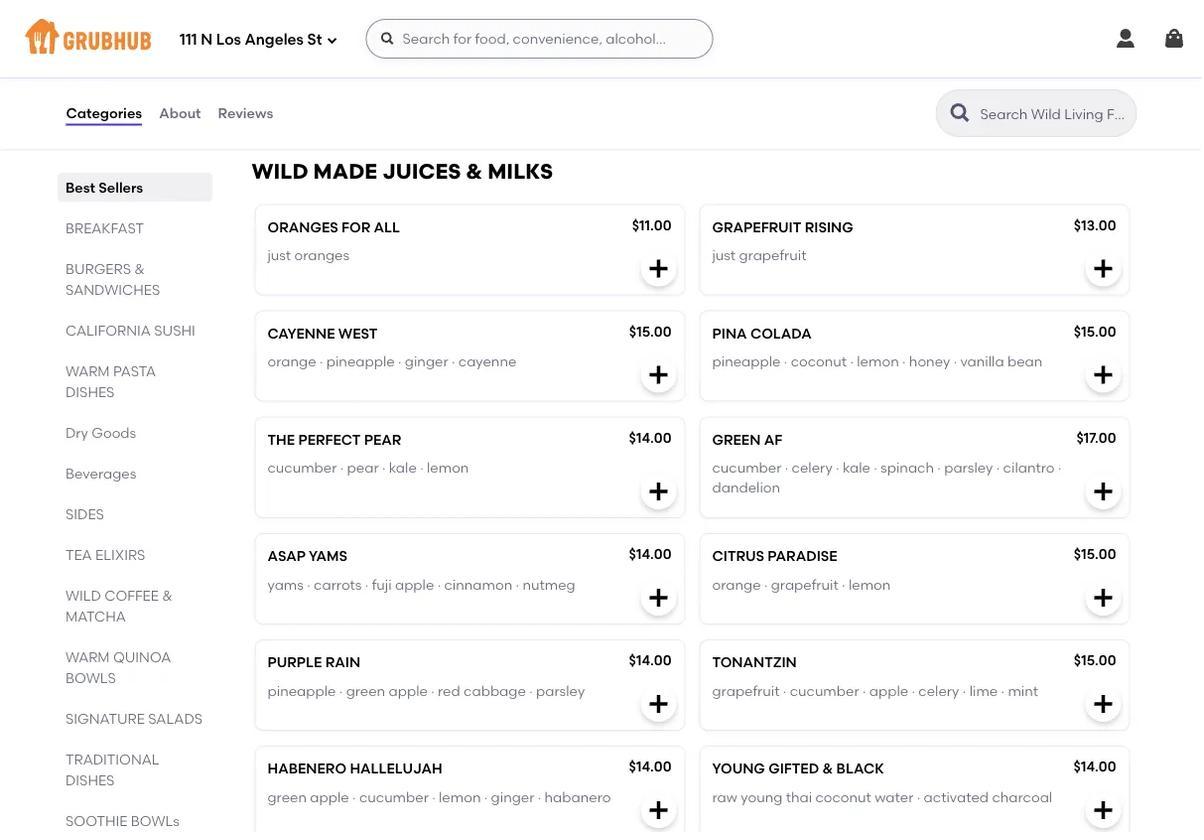 Task type: locate. For each thing, give the bounding box(es) containing it.
& inside wild coffee & matcha
[[162, 587, 172, 604]]

rising
[[805, 219, 854, 236]]

asap yams
[[268, 548, 348, 565]]

for
[[342, 219, 371, 236]]

spinach
[[881, 459, 935, 476]]

& up sandwiches
[[134, 260, 144, 277]]

yams
[[309, 548, 348, 565]]

$13.00
[[1074, 217, 1117, 234]]

1 horizontal spatial just
[[713, 247, 736, 264]]

kale left spinach
[[843, 459, 871, 476]]

0 horizontal spatial parsley
[[536, 683, 585, 700]]

svg image for pineapple · green apple · red cabbage · parsley
[[647, 693, 671, 717]]

orange for orange · pineapple · ginger · cayenne
[[268, 353, 316, 370]]

kale for celery
[[843, 459, 871, 476]]

orange · grapefruit · lemon
[[713, 577, 891, 593]]

svg image
[[1163, 27, 1187, 51], [380, 31, 396, 47], [1092, 257, 1116, 281], [647, 363, 671, 387], [647, 587, 671, 611], [647, 693, 671, 717], [1092, 693, 1116, 717], [647, 799, 671, 823], [1092, 799, 1116, 823]]

0 vertical spatial warm
[[65, 362, 109, 379]]

tea elixirs
[[65, 546, 145, 563]]

yams
[[268, 577, 304, 593]]

perfect
[[298, 431, 361, 448]]

0 vertical spatial celery
[[792, 459, 833, 476]]

dishes up dry goods
[[65, 383, 114, 400]]

pineapple · green apple · red cabbage · parsley
[[268, 683, 585, 700]]

1 vertical spatial warm
[[65, 649, 109, 665]]

tea elixirs tab
[[65, 544, 204, 565]]

pineapple down purple
[[268, 683, 336, 700]]

1 horizontal spatial parsley
[[945, 459, 994, 476]]

pineapple
[[326, 353, 395, 370], [713, 353, 781, 370], [268, 683, 336, 700]]

just down grapefruit
[[713, 247, 736, 264]]

kale
[[389, 459, 417, 476], [843, 459, 871, 476]]

1 vertical spatial dishes
[[65, 772, 114, 789]]

cucumber
[[268, 459, 337, 476], [713, 459, 782, 476], [790, 683, 860, 700], [359, 789, 429, 806]]

asap
[[268, 548, 306, 565]]

breakfast tab
[[65, 217, 204, 238]]

orange down citrus at the bottom
[[713, 577, 761, 593]]

lime
[[970, 683, 998, 700]]

wild for wild coffee & matcha
[[65, 587, 101, 604]]

0 horizontal spatial ginger
[[405, 353, 448, 370]]

best sellers tab
[[65, 177, 204, 198]]

grapefruit down grapefruit rising
[[739, 247, 807, 264]]

soothie
[[65, 812, 127, 829]]

wild up oranges
[[252, 159, 308, 184]]

search icon image
[[949, 101, 973, 125]]

0 vertical spatial green
[[346, 683, 385, 700]]

0 vertical spatial parsley
[[945, 459, 994, 476]]

kale inside cucumber · celery · kale · spinach ·  parsley · cilantro · dandelion
[[843, 459, 871, 476]]

grapefruit down paradise
[[771, 577, 839, 593]]

parsley right 'cabbage'
[[536, 683, 585, 700]]

1 dishes from the top
[[65, 383, 114, 400]]

grapefruit · cucumber · apple · celery · lime · mint
[[713, 683, 1039, 700]]

1 vertical spatial wild
[[65, 587, 101, 604]]

1 horizontal spatial celery
[[919, 683, 960, 700]]

categories button
[[65, 77, 143, 149]]

best sellers
[[65, 179, 143, 196]]

sides tab
[[65, 504, 204, 524]]

cucumber down "hallelujah"
[[359, 789, 429, 806]]

sandwiches
[[65, 281, 160, 298]]

$17.00
[[1077, 429, 1117, 446]]

grapefruit
[[713, 219, 802, 236]]

soothie bowls tab
[[65, 810, 204, 831]]

coconut down black
[[816, 789, 872, 806]]

celery inside cucumber · celery · kale · spinach ·  parsley · cilantro · dandelion
[[792, 459, 833, 476]]

2 warm from the top
[[65, 649, 109, 665]]

& right coffee
[[162, 587, 172, 604]]

pasta
[[113, 362, 156, 379]]

0 horizontal spatial orange
[[268, 353, 316, 370]]

svg image for just grapefruit
[[1092, 257, 1116, 281]]

coconut down the colada
[[791, 353, 847, 370]]

young
[[713, 761, 766, 778]]

just for just grapefruit
[[713, 247, 736, 264]]

0 horizontal spatial kale
[[389, 459, 417, 476]]

1 vertical spatial coconut
[[816, 789, 872, 806]]

orange down cayenne
[[268, 353, 316, 370]]

1 vertical spatial parsley
[[536, 683, 585, 700]]

2 kale from the left
[[843, 459, 871, 476]]

cucumber inside cucumber · celery · kale · spinach ·  parsley · cilantro · dandelion
[[713, 459, 782, 476]]

1 horizontal spatial orange
[[713, 577, 761, 593]]

orange
[[268, 353, 316, 370], [713, 577, 761, 593]]

kale for pear
[[389, 459, 417, 476]]

tea
[[65, 546, 92, 563]]

& left black
[[823, 761, 833, 778]]

citrus paradise
[[713, 548, 838, 565]]

reviews
[[218, 105, 273, 122]]

vanilla
[[961, 353, 1005, 370]]

purple
[[268, 655, 322, 672]]

wild inside wild coffee & matcha
[[65, 587, 101, 604]]

cucumber up the 'dandelion' on the right bottom
[[713, 459, 782, 476]]

warm pasta dishes tab
[[65, 360, 204, 402]]

grapefruit
[[739, 247, 807, 264], [771, 577, 839, 593], [713, 683, 780, 700]]

burgers & sandwiches
[[65, 260, 160, 298]]

bowls
[[130, 812, 179, 829]]

pineapple · coconut · lemon · honey · vanilla bean
[[713, 353, 1043, 370]]

dry goods
[[65, 424, 136, 441]]

warm inside warm quinoa bowls
[[65, 649, 109, 665]]

habenero hallelujah
[[268, 761, 443, 778]]

wild
[[252, 159, 308, 184], [65, 587, 101, 604]]

just down oranges
[[268, 247, 291, 264]]

svg image for yams · carrots · fuji apple · cinnamon · nutmeg
[[647, 587, 671, 611]]

0 vertical spatial wild
[[252, 159, 308, 184]]

lemon
[[857, 353, 899, 370], [427, 459, 469, 476], [849, 577, 891, 593], [439, 789, 481, 806]]

0 horizontal spatial just
[[268, 247, 291, 264]]

wild for wild made juices & milks
[[252, 159, 308, 184]]

apple
[[395, 577, 434, 593], [389, 683, 428, 700], [870, 683, 909, 700], [310, 789, 349, 806]]

$14.00 for tonantzin
[[629, 653, 672, 670]]

parsley
[[945, 459, 994, 476], [536, 683, 585, 700]]

0 horizontal spatial celery
[[792, 459, 833, 476]]

1 vertical spatial ginger
[[491, 789, 535, 806]]

1 warm from the top
[[65, 362, 109, 379]]

1 horizontal spatial wild
[[252, 159, 308, 184]]

·
[[320, 353, 323, 370], [398, 353, 402, 370], [452, 353, 455, 370], [784, 353, 788, 370], [851, 353, 854, 370], [903, 353, 906, 370], [954, 353, 958, 370], [340, 459, 344, 476], [382, 459, 386, 476], [420, 459, 424, 476], [785, 459, 789, 476], [836, 459, 840, 476], [874, 459, 878, 476], [938, 459, 941, 476], [997, 459, 1000, 476], [1059, 459, 1062, 476], [307, 577, 311, 593], [365, 577, 369, 593], [438, 577, 441, 593], [516, 577, 519, 593], [765, 577, 768, 593], [842, 577, 846, 593], [339, 683, 343, 700], [431, 683, 435, 700], [529, 683, 533, 700], [783, 683, 787, 700], [863, 683, 866, 700], [912, 683, 916, 700], [963, 683, 967, 700], [1002, 683, 1005, 700], [353, 789, 356, 806], [432, 789, 436, 806], [484, 789, 488, 806], [538, 789, 541, 806], [917, 789, 921, 806]]

1 just from the left
[[268, 247, 291, 264]]

$15.00 for pineapple · coconut · lemon · honey · vanilla bean
[[1074, 323, 1117, 340]]

bowls
[[65, 669, 116, 686]]

green down rain
[[346, 683, 385, 700]]

af
[[764, 431, 783, 448]]

cayenne west
[[268, 325, 378, 342]]

0 horizontal spatial wild
[[65, 587, 101, 604]]

parsley inside cucumber · celery · kale · spinach ·  parsley · cilantro · dandelion
[[945, 459, 994, 476]]

milks
[[488, 159, 553, 184]]

st
[[307, 31, 322, 49]]

$14.00 for young gifted & black
[[629, 759, 672, 776]]

1 horizontal spatial kale
[[843, 459, 871, 476]]

apple up black
[[870, 683, 909, 700]]

warm inside warm pasta dishes
[[65, 362, 109, 379]]

activated
[[924, 789, 989, 806]]

orange for orange · grapefruit · lemon
[[713, 577, 761, 593]]

wild up the 'matcha'
[[65, 587, 101, 604]]

0 horizontal spatial green
[[268, 789, 307, 806]]

1 horizontal spatial green
[[346, 683, 385, 700]]

beverages
[[65, 465, 136, 482]]

the
[[268, 431, 295, 448]]

ginger left habanero
[[491, 789, 535, 806]]

$15.00 for orange · grapefruit · lemon
[[1074, 546, 1117, 563]]

0 vertical spatial orange
[[268, 353, 316, 370]]

just grapefruit
[[713, 247, 807, 264]]

california sushi tab
[[65, 320, 204, 341]]

rain
[[325, 655, 361, 672]]

parsley left the cilantro
[[945, 459, 994, 476]]

2 dishes from the top
[[65, 772, 114, 789]]

warm up bowls
[[65, 649, 109, 665]]

svg image for green apple · cucumber · lemon · ginger · habanero
[[647, 799, 671, 823]]

2 vertical spatial grapefruit
[[713, 683, 780, 700]]

green down habenero
[[268, 789, 307, 806]]

colada
[[751, 325, 812, 342]]

reviews button
[[217, 77, 274, 149]]

cucumber down the
[[268, 459, 337, 476]]

$15.00
[[629, 323, 672, 340], [1074, 323, 1117, 340], [1074, 546, 1117, 563], [1074, 653, 1117, 670]]

cucumber · pear · kale · lemon
[[268, 459, 469, 476]]

1 vertical spatial celery
[[919, 683, 960, 700]]

about button
[[158, 77, 202, 149]]

pineapple for pineapple · coconut · lemon · honey · vanilla bean
[[713, 353, 781, 370]]

1 kale from the left
[[389, 459, 417, 476]]

ginger left cayenne
[[405, 353, 448, 370]]

salads
[[148, 710, 202, 727]]

$15.00 for grapefruit · cucumber · apple · celery · lime · mint
[[1074, 653, 1117, 670]]

svg image for orange · pineapple · ginger · cayenne
[[647, 363, 671, 387]]

$19.50
[[632, 2, 673, 19]]

$14.00 for citrus paradise
[[629, 546, 672, 563]]

burgers
[[65, 260, 131, 277]]

svg image
[[1114, 27, 1138, 51], [326, 34, 338, 46], [647, 80, 671, 104], [647, 257, 671, 281], [1092, 363, 1116, 387], [647, 480, 671, 504], [1092, 480, 1116, 504], [1092, 587, 1116, 611]]

2 just from the left
[[713, 247, 736, 264]]

warm down california
[[65, 362, 109, 379]]

svg image for grapefruit · cucumber · apple · celery · lime · mint
[[1092, 693, 1116, 717]]

0 vertical spatial dishes
[[65, 383, 114, 400]]

paradise
[[768, 548, 838, 565]]

pineapple down pina colada
[[713, 353, 781, 370]]

just
[[268, 247, 291, 264], [713, 247, 736, 264]]

dishes down traditional
[[65, 772, 114, 789]]

$14.00
[[629, 429, 672, 446], [629, 546, 672, 563], [629, 653, 672, 670], [629, 759, 672, 776], [1074, 759, 1117, 776]]

grapefruit down the tonantzin
[[713, 683, 780, 700]]

1 vertical spatial orange
[[713, 577, 761, 593]]

kale down pear
[[389, 459, 417, 476]]

about
[[159, 105, 201, 122]]

warm
[[65, 362, 109, 379], [65, 649, 109, 665]]



Task type: vqa. For each thing, say whether or not it's contained in the screenshot.
the left days,
no



Task type: describe. For each thing, give the bounding box(es) containing it.
sellers
[[98, 179, 143, 196]]

dandelion
[[713, 480, 781, 497]]

habanero
[[545, 789, 611, 806]]

purple rain
[[268, 655, 361, 672]]

warm quinoa bowls
[[65, 649, 171, 686]]

green
[[713, 431, 761, 448]]

orange · pineapple · ginger · cayenne
[[268, 353, 517, 370]]

1 vertical spatial grapefruit
[[771, 577, 839, 593]]

1 horizontal spatial ginger
[[491, 789, 535, 806]]

$11.00
[[632, 217, 672, 234]]

juices
[[383, 159, 461, 184]]

black
[[837, 761, 885, 778]]

habenero
[[268, 761, 347, 778]]

parsley for spinach
[[945, 459, 994, 476]]

cayenne
[[268, 325, 335, 342]]

Search Wild Living Foods search field
[[979, 104, 1131, 123]]

traditional dishes
[[65, 751, 159, 789]]

pina colada
[[713, 325, 812, 342]]

los
[[216, 31, 241, 49]]

california
[[65, 322, 150, 339]]

water
[[875, 789, 914, 806]]

cucumber down the tonantzin
[[790, 683, 860, 700]]

signature salads tab
[[65, 708, 204, 729]]

beverages tab
[[65, 463, 204, 484]]

sides
[[65, 505, 104, 522]]

warm for warm pasta dishes
[[65, 362, 109, 379]]

& left milks
[[466, 159, 483, 184]]

apple down habenero
[[310, 789, 349, 806]]

dry goods tab
[[65, 422, 204, 443]]

oranges for all
[[268, 219, 400, 236]]

wild coffee & matcha tab
[[65, 585, 204, 627]]

honey
[[910, 353, 951, 370]]

dry
[[65, 424, 88, 441]]

pina
[[713, 325, 747, 342]]

raw
[[713, 789, 738, 806]]

$19.50 button
[[256, 0, 685, 118]]

main navigation navigation
[[0, 0, 1203, 77]]

sushi
[[154, 322, 195, 339]]

cayenne
[[459, 353, 517, 370]]

1 vertical spatial green
[[268, 789, 307, 806]]

pineapple for pineapple · green apple · red cabbage · parsley
[[268, 683, 336, 700]]

signature salads
[[65, 710, 202, 727]]

cinnamon
[[444, 577, 513, 593]]

oranges
[[268, 219, 338, 236]]

charcoal
[[993, 789, 1053, 806]]

hallelujah
[[350, 761, 443, 778]]

111 n los angeles st
[[180, 31, 322, 49]]

burgers & sandwiches tab
[[65, 258, 204, 300]]

n
[[201, 31, 213, 49]]

cilantro
[[1004, 459, 1055, 476]]

bean
[[1008, 353, 1043, 370]]

the perfect pear
[[268, 431, 402, 448]]

breakfast
[[65, 219, 143, 236]]

Search for food, convenience, alcohol... search field
[[366, 19, 714, 59]]

goods
[[91, 424, 136, 441]]

thai
[[786, 789, 812, 806]]

elixirs
[[95, 546, 145, 563]]

wild made juices & milks
[[252, 159, 553, 184]]

warm quinoa bowls tab
[[65, 647, 204, 688]]

warm for warm quinoa bowls
[[65, 649, 109, 665]]

warm pasta dishes
[[65, 362, 156, 400]]

grapefruit rising
[[713, 219, 854, 236]]

dishes inside warm pasta dishes
[[65, 383, 114, 400]]

parsley for cabbage
[[536, 683, 585, 700]]

nutmeg
[[523, 577, 576, 593]]

made
[[313, 159, 378, 184]]

west
[[339, 325, 378, 342]]

apple right fuji
[[395, 577, 434, 593]]

traditional dishes tab
[[65, 749, 204, 791]]

yams · carrots · fuji apple · cinnamon · nutmeg
[[268, 577, 576, 593]]

young gifted & black
[[713, 761, 885, 778]]

best
[[65, 179, 95, 196]]

oranges
[[294, 247, 350, 264]]

california sushi
[[65, 322, 195, 339]]

signature
[[65, 710, 144, 727]]

soothie bowls
[[65, 812, 179, 829]]

pineapple down west in the left top of the page
[[326, 353, 395, 370]]

all
[[374, 219, 400, 236]]

just for just oranges
[[268, 247, 291, 264]]

dishes inside traditional dishes
[[65, 772, 114, 789]]

0 vertical spatial grapefruit
[[739, 247, 807, 264]]

green apple · cucumber · lemon · ginger · habanero
[[268, 789, 611, 806]]

0 vertical spatial ginger
[[405, 353, 448, 370]]

pear
[[364, 431, 402, 448]]

red
[[438, 683, 461, 700]]

green af
[[713, 431, 783, 448]]

pear
[[347, 459, 379, 476]]

apple left red
[[389, 683, 428, 700]]

$14.00 for green af
[[629, 429, 672, 446]]

angeles
[[245, 31, 304, 49]]

111
[[180, 31, 197, 49]]

miso image
[[536, 0, 685, 118]]

$15.00 for orange · pineapple · ginger · cayenne
[[629, 323, 672, 340]]

traditional
[[65, 751, 159, 768]]

svg image for raw young thai coconut water · activated charcoal
[[1092, 799, 1116, 823]]

citrus
[[713, 548, 765, 565]]

tonantzin
[[713, 655, 797, 672]]

gifted
[[769, 761, 819, 778]]

carrots
[[314, 577, 362, 593]]

categories
[[66, 105, 142, 122]]

quinoa
[[113, 649, 171, 665]]

raw young thai coconut water · activated charcoal
[[713, 789, 1053, 806]]

just oranges
[[268, 247, 350, 264]]

& inside burgers & sandwiches
[[134, 260, 144, 277]]

fuji
[[372, 577, 392, 593]]

0 vertical spatial coconut
[[791, 353, 847, 370]]



